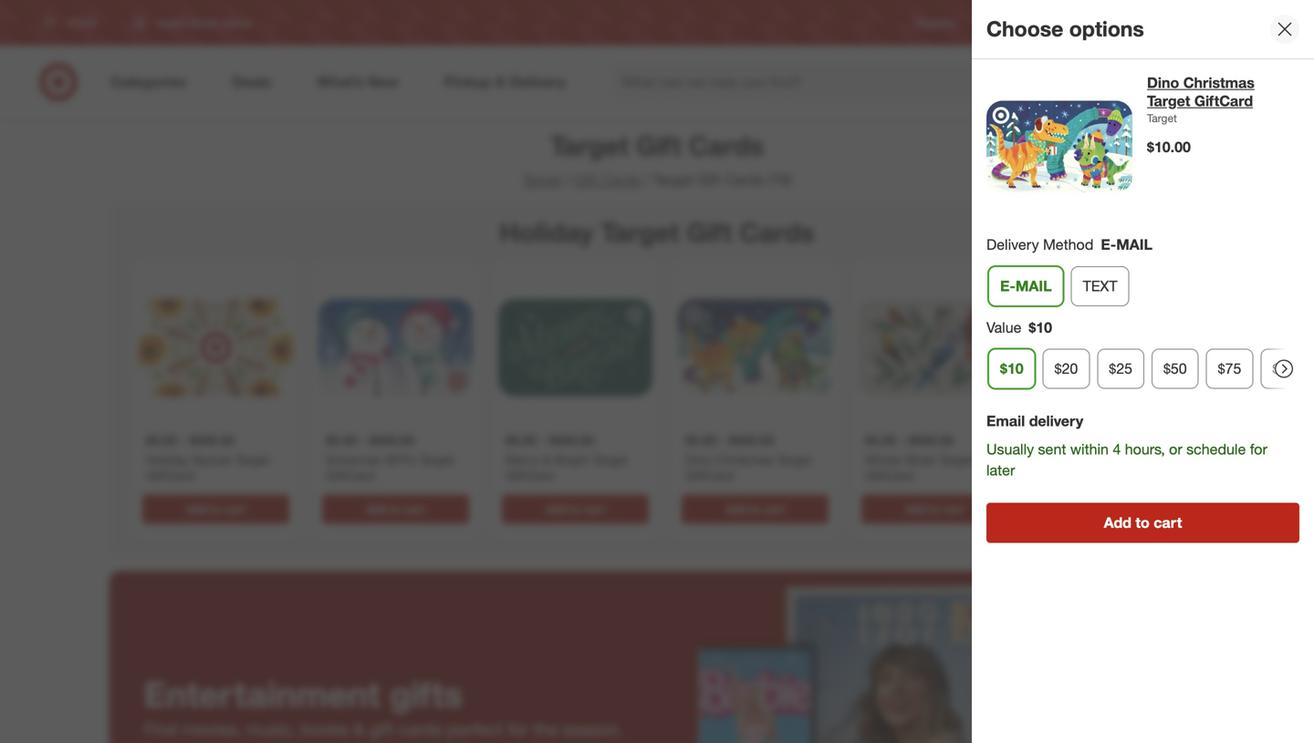 Task type: vqa. For each thing, say whether or not it's contained in the screenshot.
$500.00 associated with Spices
yes



Task type: locate. For each thing, give the bounding box(es) containing it.
add down $5.00 - $500.00 sledding penguins target giftcard
[[1085, 503, 1106, 517]]

the
[[533, 720, 558, 741]]

holiday down target link in the top of the page
[[500, 216, 594, 249]]

0 horizontal spatial &
[[353, 720, 364, 741]]

giftcard
[[1195, 92, 1253, 110], [146, 468, 194, 484], [326, 468, 374, 484], [506, 468, 554, 484], [685, 468, 734, 484], [865, 468, 914, 484], [1083, 468, 1132, 484]]

0 vertical spatial mail
[[1116, 236, 1153, 254]]

add down $5.00 - $500.00 dino christmas target giftcard
[[726, 503, 747, 517]]

add down penguins
[[1104, 514, 1132, 532]]

add for birds
[[906, 503, 926, 517]]

$10
[[1029, 319, 1052, 337], [1000, 360, 1024, 378]]

for inside entertainment gifts find movies, music, books & gift cards perfect for the season.
[[508, 720, 528, 741]]

- inside $5.00 - $500.00 dino christmas target giftcard
[[720, 433, 725, 449]]

sent
[[1038, 441, 1066, 459]]

0 vertical spatial dino christmas target giftcard image
[[987, 74, 1133, 220]]

books
[[301, 720, 349, 741]]

$5.00 for $5.00 - $500.00 dino christmas target giftcard
[[685, 433, 717, 449]]

cart down bright
[[583, 503, 605, 517]]

0 horizontal spatial holiday
[[146, 452, 189, 468]]

1 group from the top
[[985, 235, 1300, 314]]

holiday spices target giftcard image
[[139, 271, 293, 425]]

$100 link
[[1261, 349, 1314, 389]]

$25
[[1109, 360, 1133, 378]]

1 horizontal spatial find
[[1229, 16, 1250, 30]]

weekly ad
[[985, 16, 1037, 30]]

4 $5.00 from the left
[[685, 433, 717, 449]]

1 horizontal spatial /
[[645, 171, 649, 189]]

0 vertical spatial find
[[1229, 16, 1250, 30]]

cart
[[224, 503, 245, 517], [404, 503, 425, 517], [583, 503, 605, 517], [763, 503, 785, 517], [943, 503, 964, 517], [1123, 503, 1144, 517], [1154, 514, 1182, 532]]

add to cart for christmas
[[726, 503, 785, 517]]

giftcard for $5.00 - $500.00 holiday spices target giftcard
[[146, 468, 194, 484]]

options
[[1069, 16, 1144, 42]]

add to cart button down spices
[[142, 495, 289, 524]]

entertainment gifts find movies, music, books & gift cards perfect for the season.
[[144, 673, 622, 741]]

$5.00 inside $5.00 - $500.00 merry & bright target giftcard
[[506, 433, 537, 449]]

e-
[[1101, 236, 1116, 254], [1000, 277, 1016, 295]]

giftcard inside $5.00 - $500.00 winter birds target giftcard
[[865, 468, 914, 484]]

e- down delivery
[[1000, 277, 1016, 295]]

target inside $5.00 - $500.00 dino christmas target giftcard
[[777, 452, 812, 468]]

6 - from the left
[[1080, 433, 1085, 449]]

1 horizontal spatial mail
[[1116, 236, 1153, 254]]

e- right method
[[1101, 236, 1116, 254]]

5 $500.00 from the left
[[909, 433, 954, 449]]

giftcard inside dino christmas target giftcard target
[[1195, 92, 1253, 110]]

& inside $5.00 - $500.00 merry & bright target giftcard
[[543, 452, 551, 468]]

merry & bright target giftcard image
[[498, 271, 653, 425]]

0 vertical spatial dino
[[1147, 74, 1179, 92]]

$500.00 inside $5.00 - $500.00 merry & bright target giftcard
[[549, 433, 594, 449]]

$500.00
[[189, 433, 235, 449], [369, 433, 415, 449], [549, 433, 594, 449], [729, 433, 774, 449], [909, 433, 954, 449], [1088, 433, 1134, 449]]

$5.00 inside $5.00 - $500.00 holiday spices target giftcard
[[146, 433, 177, 449]]

0 vertical spatial for
[[1250, 441, 1267, 459]]

3 $500.00 from the left
[[549, 433, 594, 449]]

christmas
[[1183, 74, 1255, 92], [715, 452, 773, 468]]

0 vertical spatial e-
[[1101, 236, 1116, 254]]

$75
[[1218, 360, 1242, 378]]

What can we help you find? suggestions appear below search field
[[611, 62, 1065, 102]]

1 $500.00 from the left
[[189, 433, 235, 449]]

0 horizontal spatial for
[[508, 720, 528, 741]]

- for winter
[[900, 433, 905, 449]]

$500.00 inside $5.00 - $500.00 winter birds target giftcard
[[909, 433, 954, 449]]

4 - from the left
[[720, 433, 725, 449]]

e-mail link
[[988, 266, 1064, 307]]

for inside usually sent within 4 hours, or schedule for later
[[1250, 441, 1267, 459]]

dino
[[1147, 74, 1179, 92], [685, 452, 712, 468]]

mail up text
[[1116, 236, 1153, 254]]

cart down or
[[1154, 514, 1182, 532]]

0 vertical spatial christmas
[[1183, 74, 1255, 92]]

1 vertical spatial holiday
[[146, 452, 189, 468]]

add
[[186, 503, 207, 517], [366, 503, 387, 517], [546, 503, 567, 517], [726, 503, 747, 517], [906, 503, 926, 517], [1085, 503, 1106, 517], [1104, 514, 1132, 532]]

$500.00 inside $5.00 - $500.00 sledding penguins target giftcard
[[1088, 433, 1134, 449]]

1 horizontal spatial &
[[543, 452, 551, 468]]

$50
[[1164, 360, 1187, 378]]

target gift cards target / gift cards / target gift cards (79)
[[522, 130, 792, 189]]

gift cards link
[[574, 171, 641, 189]]

add to cart down penguins
[[1085, 503, 1144, 517]]

2 $500.00 from the left
[[369, 433, 415, 449]]

bffs
[[386, 452, 416, 468]]

find inside entertainment gifts find movies, music, books & gift cards perfect for the season.
[[144, 720, 177, 741]]

-
[[181, 433, 186, 449], [360, 433, 366, 449], [540, 433, 545, 449], [720, 433, 725, 449], [900, 433, 905, 449], [1080, 433, 1085, 449]]

text link
[[1071, 266, 1129, 307]]

0 horizontal spatial e-
[[1000, 277, 1016, 295]]

add to cart button for bffs
[[322, 495, 469, 524]]

/ right gift cards link
[[645, 171, 649, 189]]

5 - from the left
[[900, 433, 905, 449]]

to down bright
[[570, 503, 580, 517]]

snowman bffs target giftcard image
[[319, 271, 473, 425]]

1 vertical spatial for
[[508, 720, 528, 741]]

1 vertical spatial group
[[985, 317, 1314, 397]]

$500.00 for christmas
[[729, 433, 774, 449]]

add down $5.00 - $500.00 snowman bffs target giftcard
[[366, 503, 387, 517]]

1 horizontal spatial christmas
[[1183, 74, 1255, 92]]

for left the
[[508, 720, 528, 741]]

$500.00 inside $5.00 - $500.00 holiday spices target giftcard
[[189, 433, 235, 449]]

cards
[[689, 130, 764, 162], [602, 171, 641, 189], [725, 171, 764, 189], [739, 216, 815, 249]]

cart down $5.00 - $500.00 winter birds target giftcard
[[943, 503, 964, 517]]

/ right target link in the top of the page
[[566, 171, 571, 189]]

$5.00 - $500.00 holiday spices target giftcard
[[146, 433, 270, 484]]

group
[[985, 235, 1300, 314], [985, 317, 1314, 397]]

gift down target gift cards target / gift cards / target gift cards (79)
[[687, 216, 732, 249]]

find left the stores
[[1229, 16, 1250, 30]]

- inside $5.00 - $500.00 snowman bffs target giftcard
[[360, 433, 366, 449]]

- inside $5.00 - $500.00 winter birds target giftcard
[[900, 433, 905, 449]]

music,
[[246, 720, 296, 741]]

cart for $5.00 - $500.00 merry & bright target giftcard
[[583, 503, 605, 517]]

to down bffs
[[390, 503, 401, 517]]

2 group from the top
[[985, 317, 1314, 397]]

1 - from the left
[[181, 433, 186, 449]]

0 vertical spatial group
[[985, 235, 1300, 314]]

add to cart for penguins
[[1085, 503, 1144, 517]]

add to cart down usually sent within 4 hours, or schedule for later on the right bottom of page
[[1104, 514, 1182, 532]]

add to cart button for christmas
[[682, 495, 829, 524]]

weekly
[[985, 16, 1020, 30]]

to inside choose options 'dialog'
[[1136, 514, 1150, 532]]

for right schedule
[[1250, 441, 1267, 459]]

add to cart down birds
[[906, 503, 964, 517]]

& right merry
[[543, 452, 551, 468]]

& left gift
[[353, 720, 364, 741]]

cart down $5.00 - $500.00 dino christmas target giftcard
[[763, 503, 785, 517]]

add to cart button down usually sent within 4 hours, or schedule for later on the right bottom of page
[[987, 503, 1300, 543]]

carousel region
[[110, 202, 1205, 572]]

perfect
[[447, 720, 503, 741]]

target
[[1139, 16, 1169, 30], [1147, 92, 1190, 110], [1147, 111, 1177, 125], [550, 130, 629, 162], [522, 171, 562, 189], [653, 171, 693, 189], [601, 216, 679, 249], [235, 452, 270, 468], [419, 452, 454, 468], [592, 452, 627, 468], [777, 452, 812, 468], [939, 452, 974, 468], [1045, 468, 1080, 484]]

add to cart button
[[142, 495, 289, 524], [322, 495, 469, 524], [502, 495, 649, 524], [682, 495, 829, 524], [862, 495, 1008, 524], [1041, 495, 1188, 524], [987, 503, 1300, 543]]

1 vertical spatial find
[[144, 720, 177, 741]]

giftcard inside $5.00 - $500.00 holiday spices target giftcard
[[146, 468, 194, 484]]

target inside $5.00 - $500.00 winter birds target giftcard
[[939, 452, 974, 468]]

(79)
[[768, 171, 792, 189]]

winter
[[865, 452, 902, 468]]

mail
[[1116, 236, 1153, 254], [1016, 277, 1052, 295]]

mail up value $10
[[1016, 277, 1052, 295]]

1 horizontal spatial dino
[[1147, 74, 1179, 92]]

add for spices
[[186, 503, 207, 517]]

find
[[1229, 16, 1250, 30], [144, 720, 177, 741]]

to down spices
[[210, 503, 221, 517]]

find left movies,
[[144, 720, 177, 741]]

add to cart button down birds
[[862, 495, 1008, 524]]

cart down spices
[[224, 503, 245, 517]]

3 $5.00 from the left
[[506, 433, 537, 449]]

$5.00 inside $5.00 - $500.00 dino christmas target giftcard
[[685, 433, 717, 449]]

season.
[[563, 720, 622, 741]]

add to cart down bffs
[[366, 503, 425, 517]]

holiday left spices
[[146, 452, 189, 468]]

$10 down value $10
[[1000, 360, 1024, 378]]

$5.00 inside $5.00 - $500.00 winter birds target giftcard
[[865, 433, 896, 449]]

0 horizontal spatial christmas
[[715, 452, 773, 468]]

add to cart button for &
[[502, 495, 649, 524]]

target inside $5.00 - $500.00 merry & bright target giftcard
[[592, 452, 627, 468]]

5 $5.00 from the left
[[865, 433, 896, 449]]

add to cart down $5.00 - $500.00 dino christmas target giftcard
[[726, 503, 785, 517]]

1 vertical spatial dino
[[685, 452, 712, 468]]

target circle
[[1139, 16, 1200, 30]]

to down birds
[[929, 503, 940, 517]]

add to cart for spices
[[186, 503, 245, 517]]

redcard link
[[1066, 15, 1110, 31]]

2 $5.00 from the left
[[326, 433, 357, 449]]

to down penguins
[[1109, 503, 1120, 517]]

add to cart button down penguins
[[1041, 495, 1188, 524]]

dino inside $5.00 - $500.00 dino christmas target giftcard
[[685, 452, 712, 468]]

add to cart button for birds
[[862, 495, 1008, 524]]

2 - from the left
[[360, 433, 366, 449]]

0 vertical spatial $10
[[1029, 319, 1052, 337]]

1 vertical spatial dino christmas target giftcard image
[[678, 271, 832, 425]]

movies,
[[182, 720, 241, 741]]

giftcard inside $5.00 - $500.00 dino christmas target giftcard
[[685, 468, 734, 484]]

giftcard for $5.00 - $500.00 dino christmas target giftcard
[[685, 468, 734, 484]]

add inside choose options 'dialog'
[[1104, 514, 1132, 532]]

6 $500.00 from the left
[[1088, 433, 1134, 449]]

$5.00 inside $5.00 - $500.00 snowman bffs target giftcard
[[326, 433, 357, 449]]

to for birds
[[929, 503, 940, 517]]

add down birds
[[906, 503, 926, 517]]

gift
[[636, 130, 681, 162], [574, 171, 598, 189], [697, 171, 721, 189], [687, 216, 732, 249]]

cart down bffs
[[404, 503, 425, 517]]

0 horizontal spatial dino christmas target giftcard image
[[678, 271, 832, 425]]

to down $5.00 - $500.00 dino christmas target giftcard
[[750, 503, 760, 517]]

$5.00 for $5.00 - $500.00 sledding penguins target giftcard
[[1045, 433, 1076, 449]]

1 vertical spatial mail
[[1016, 277, 1052, 295]]

giftcard inside $5.00 - $500.00 snowman bffs target giftcard
[[326, 468, 374, 484]]

$500.00 for penguins
[[1088, 433, 1134, 449]]

$100
[[1273, 360, 1304, 378]]

cart for $5.00 - $500.00 snowman bffs target giftcard
[[404, 503, 425, 517]]

0 horizontal spatial find
[[144, 720, 177, 741]]

$500.00 inside $5.00 - $500.00 snowman bffs target giftcard
[[369, 433, 415, 449]]

$20
[[1055, 360, 1078, 378]]

$50 link
[[1152, 349, 1199, 389]]

text
[[1083, 277, 1118, 295]]

for
[[1250, 441, 1267, 459], [508, 720, 528, 741]]

to for &
[[570, 503, 580, 517]]

0 horizontal spatial $10
[[1000, 360, 1024, 378]]

cart for $5.00 - $500.00 winter birds target giftcard
[[943, 503, 964, 517]]

$10 right value
[[1029, 319, 1052, 337]]

$5.00 inside $5.00 - $500.00 sledding penguins target giftcard
[[1045, 433, 1076, 449]]

1 vertical spatial e-
[[1000, 277, 1016, 295]]

$5.00 for $5.00 - $500.00 snowman bffs target giftcard
[[326, 433, 357, 449]]

circle
[[1172, 16, 1200, 30]]

cart for $5.00 - $500.00 dino christmas target giftcard
[[763, 503, 785, 517]]

cart down usually sent within 4 hours, or schedule for later on the right bottom of page
[[1123, 503, 1144, 517]]

- inside $5.00 - $500.00 sledding penguins target giftcard
[[1080, 433, 1085, 449]]

1 horizontal spatial dino christmas target giftcard image
[[987, 74, 1133, 220]]

0 vertical spatial &
[[543, 452, 551, 468]]

1 horizontal spatial holiday
[[500, 216, 594, 249]]

add to cart
[[186, 503, 245, 517], [366, 503, 425, 517], [546, 503, 605, 517], [726, 503, 785, 517], [906, 503, 964, 517], [1085, 503, 1144, 517], [1104, 514, 1182, 532]]

giftcard inside $5.00 - $500.00 merry & bright target giftcard
[[506, 468, 554, 484]]

- inside $5.00 - $500.00 holiday spices target giftcard
[[181, 433, 186, 449]]

add down bright
[[546, 503, 567, 517]]

4 $500.00 from the left
[[729, 433, 774, 449]]

add to cart button down $5.00 - $500.00 dino christmas target giftcard
[[682, 495, 829, 524]]

2 / from the left
[[645, 171, 649, 189]]

$5.00 for $5.00 - $500.00 winter birds target giftcard
[[865, 433, 896, 449]]

1 vertical spatial &
[[353, 720, 364, 741]]

snowman
[[326, 452, 383, 468]]

spices
[[192, 452, 231, 468]]

to down usually sent within 4 hours, or schedule for later on the right bottom of page
[[1136, 514, 1150, 532]]

giftcard inside $5.00 - $500.00 sledding penguins target giftcard
[[1083, 468, 1132, 484]]

dino inside dino christmas target giftcard target
[[1147, 74, 1179, 92]]

$5.00
[[146, 433, 177, 449], [326, 433, 357, 449], [506, 433, 537, 449], [685, 433, 717, 449], [865, 433, 896, 449], [1045, 433, 1076, 449]]

6 $5.00 from the left
[[1045, 433, 1076, 449]]

/
[[566, 171, 571, 189], [645, 171, 649, 189]]

1 $5.00 from the left
[[146, 433, 177, 449]]

holiday
[[500, 216, 594, 249], [146, 452, 189, 468]]

holiday target gift cards
[[500, 216, 815, 249]]

- for dino
[[720, 433, 725, 449]]

add to cart button down bright
[[502, 495, 649, 524]]

$20 link
[[1043, 349, 1090, 389]]

giftcard for $5.00 - $500.00 winter birds target giftcard
[[865, 468, 914, 484]]

delivery
[[1029, 413, 1083, 430]]

1 vertical spatial christmas
[[715, 452, 773, 468]]

dino christmas target giftcard image
[[987, 74, 1133, 220], [678, 271, 832, 425]]

0 horizontal spatial /
[[566, 171, 571, 189]]

0 vertical spatial holiday
[[500, 216, 594, 249]]

add down spices
[[186, 503, 207, 517]]

$500.00 inside $5.00 - $500.00 dino christmas target giftcard
[[729, 433, 774, 449]]

gift inside carousel region
[[687, 216, 732, 249]]

to for bffs
[[390, 503, 401, 517]]

1 horizontal spatial for
[[1250, 441, 1267, 459]]

3 - from the left
[[540, 433, 545, 449]]

to
[[210, 503, 221, 517], [390, 503, 401, 517], [570, 503, 580, 517], [750, 503, 760, 517], [929, 503, 940, 517], [1109, 503, 1120, 517], [1136, 514, 1150, 532]]

target link
[[522, 171, 562, 189]]

0 horizontal spatial dino
[[685, 452, 712, 468]]

add to cart down bright
[[546, 503, 605, 517]]

cart for $5.00 - $500.00 sledding penguins target giftcard
[[1123, 503, 1144, 517]]

add to cart button down bffs
[[322, 495, 469, 524]]

- inside $5.00 - $500.00 merry & bright target giftcard
[[540, 433, 545, 449]]

method
[[1043, 236, 1094, 254]]

$5.00 - $500.00 merry & bright target giftcard
[[506, 433, 627, 484]]

add to cart down spices
[[186, 503, 245, 517]]



Task type: describe. For each thing, give the bounding box(es) containing it.
$75 link
[[1206, 349, 1253, 389]]

sledding penguins target giftcard image
[[1038, 271, 1192, 425]]

$10.00
[[1147, 138, 1191, 156]]

add to cart for &
[[546, 503, 605, 517]]

target inside $5.00 - $500.00 sledding penguins target giftcard
[[1045, 468, 1080, 484]]

- for sledding
[[1080, 433, 1085, 449]]

$500.00 for birds
[[909, 433, 954, 449]]

usually
[[987, 441, 1034, 459]]

find stores link
[[1229, 15, 1285, 31]]

$5.00 for $5.00 - $500.00 merry & bright target giftcard
[[506, 433, 537, 449]]

gifts
[[390, 673, 463, 716]]

email
[[987, 413, 1025, 430]]

value $10
[[987, 319, 1052, 337]]

gift left (79)
[[697, 171, 721, 189]]

cart for $5.00 - $500.00 holiday spices target giftcard
[[224, 503, 245, 517]]

christmas inside $5.00 - $500.00 dino christmas target giftcard
[[715, 452, 773, 468]]

1 / from the left
[[566, 171, 571, 189]]

winter birds target giftcard image
[[858, 271, 1012, 425]]

1 vertical spatial $10
[[1000, 360, 1024, 378]]

$5.00 - $500.00 winter birds target giftcard
[[865, 433, 974, 484]]

$500.00 for &
[[549, 433, 594, 449]]

choose options dialog
[[972, 0, 1314, 744]]

to for christmas
[[750, 503, 760, 517]]

delivery
[[987, 236, 1039, 254]]

target inside $5.00 - $500.00 holiday spices target giftcard
[[235, 452, 270, 468]]

group containing delivery method
[[985, 235, 1300, 314]]

add to cart for bffs
[[366, 503, 425, 517]]

$5.00 for $5.00 - $500.00 holiday spices target giftcard
[[146, 433, 177, 449]]

hours,
[[1125, 441, 1165, 459]]

dino christmas target giftcard target
[[1147, 74, 1255, 125]]

gift right target link in the top of the page
[[574, 171, 598, 189]]

sledding
[[1045, 452, 1096, 468]]

email delivery
[[987, 413, 1083, 430]]

add for bffs
[[366, 503, 387, 517]]

choose options
[[987, 16, 1144, 42]]

add for christmas
[[726, 503, 747, 517]]

target circle link
[[1139, 15, 1200, 31]]

or
[[1169, 441, 1182, 459]]

to for spices
[[210, 503, 221, 517]]

$5.00 - $500.00 snowman bffs target giftcard
[[326, 433, 454, 484]]

group containing value
[[985, 317, 1314, 397]]

giftcard for $5.00 - $500.00 sledding penguins target giftcard
[[1083, 468, 1132, 484]]

delivery method e-mail
[[987, 236, 1153, 254]]

$25 link
[[1097, 349, 1144, 389]]

registry link
[[915, 15, 956, 31]]

target inside $5.00 - $500.00 snowman bffs target giftcard
[[419, 452, 454, 468]]

stores
[[1253, 16, 1285, 30]]

- for merry
[[540, 433, 545, 449]]

- for holiday
[[181, 433, 186, 449]]

choose
[[987, 16, 1064, 42]]

cart inside choose options 'dialog'
[[1154, 514, 1182, 532]]

redcard
[[1066, 16, 1110, 30]]

registry
[[915, 16, 956, 30]]

$500.00 for spices
[[189, 433, 235, 449]]

$500.00 for bffs
[[369, 433, 415, 449]]

add to cart for birds
[[906, 503, 964, 517]]

merry
[[506, 452, 539, 468]]

0 horizontal spatial mail
[[1016, 277, 1052, 295]]

- for snowman
[[360, 433, 366, 449]]

add to cart button for penguins
[[1041, 495, 1188, 524]]

4
[[1113, 441, 1121, 459]]

dino christmas target giftcard image inside choose options 'dialog'
[[987, 74, 1133, 220]]

holiday inside $5.00 - $500.00 holiday spices target giftcard
[[146, 452, 189, 468]]

ad
[[1023, 16, 1037, 30]]

cards inside carousel region
[[739, 216, 815, 249]]

1 horizontal spatial $10
[[1029, 319, 1052, 337]]

later
[[987, 462, 1015, 480]]

weekly ad link
[[985, 15, 1037, 31]]

dino christmas target giftcard link
[[1147, 74, 1300, 110]]

gift
[[369, 720, 394, 741]]

birds
[[906, 452, 935, 468]]

to for penguins
[[1109, 503, 1120, 517]]

cards
[[399, 720, 442, 741]]

& inside entertainment gifts find movies, music, books & gift cards perfect for the season.
[[353, 720, 364, 741]]

schedule
[[1187, 441, 1246, 459]]

bright
[[554, 452, 589, 468]]

entertainment
[[144, 673, 380, 716]]

value
[[987, 319, 1022, 337]]

1 horizontal spatial e-
[[1101, 236, 1116, 254]]

within
[[1070, 441, 1109, 459]]

$10 link
[[988, 349, 1035, 389]]

christmas inside dino christmas target giftcard target
[[1183, 74, 1255, 92]]

$5.00 - $500.00 dino christmas target giftcard
[[685, 433, 812, 484]]

add for penguins
[[1085, 503, 1106, 517]]

$5.00 - $500.00 sledding penguins target giftcard
[[1045, 433, 1152, 484]]

add for &
[[546, 503, 567, 517]]

add to cart button inside choose options 'dialog'
[[987, 503, 1300, 543]]

penguins
[[1099, 452, 1152, 468]]

gift up gift cards link
[[636, 130, 681, 162]]

add to cart button for spices
[[142, 495, 289, 524]]

e-mail
[[1000, 277, 1052, 295]]

giftcard for $5.00 - $500.00 snowman bffs target giftcard
[[326, 468, 374, 484]]

add to cart inside choose options 'dialog'
[[1104, 514, 1182, 532]]

find stores
[[1229, 16, 1285, 30]]

usually sent within 4 hours, or schedule for later
[[987, 441, 1267, 480]]



